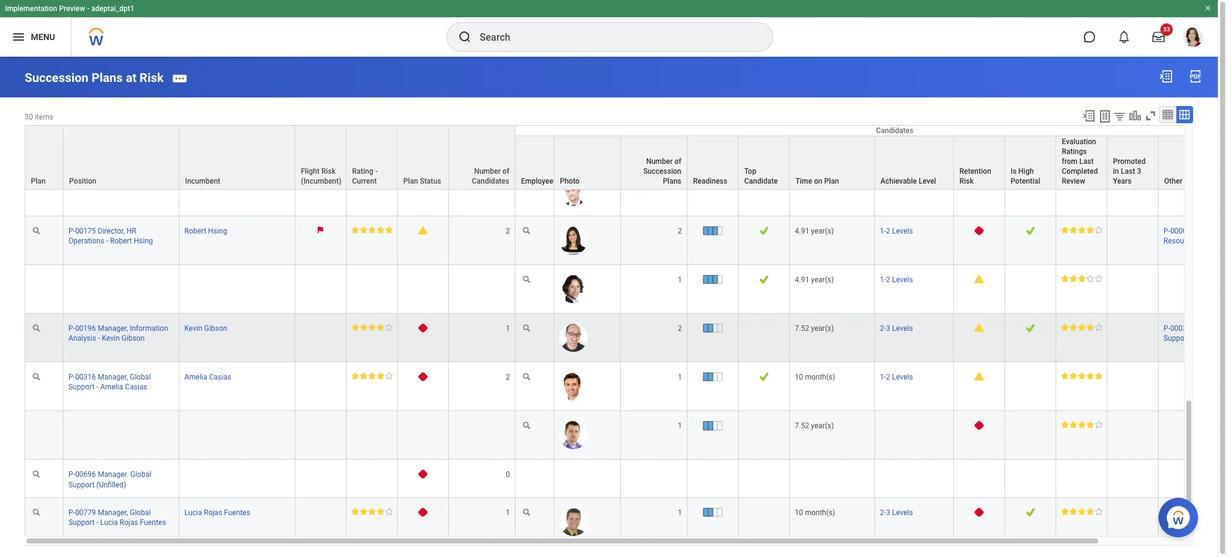 Task type: locate. For each thing, give the bounding box(es) containing it.
risk up (incumbent)
[[322, 167, 336, 176]]

1 vertical spatial lucia
[[100, 519, 118, 527]]

meets expectations - performance in line with a solid team contributor. image
[[1062, 275, 1103, 283]]

number inside number of succession plans
[[646, 157, 673, 166]]

- inside p-00681 director, global support - bettina strauss
[[96, 139, 98, 148]]

1 horizontal spatial hsing
[[208, 227, 227, 236]]

0 horizontal spatial plan
[[31, 177, 46, 186]]

4.91 right this worker has been identified as a top candidate. icon
[[795, 276, 810, 284]]

7 levels from the top
[[893, 509, 913, 517]]

this candidate is flagged as having high potential. image for 1-2 levels
[[1026, 129, 1036, 138]]

plan for plan status
[[403, 177, 418, 186]]

2 vertical spatial this worker has been identified as a top candidate. image
[[760, 373, 769, 382]]

1 vertical spatial 5.76
[[795, 178, 810, 187]]

p- inside p-00196 manager, information analysis - kevin gibson
[[68, 325, 75, 333]]

succession plans at risk main content
[[0, 57, 1228, 558]]

director, left the hr
[[98, 227, 125, 236]]

1 4.91 from the top
[[795, 227, 810, 236]]

p-00316 manager, global support - amelia casias
[[68, 373, 151, 392]]

lucia
[[184, 509, 202, 517], [100, 519, 118, 527]]

robert down incumbent
[[184, 227, 206, 236]]

amelia down kevin gibson
[[184, 373, 207, 382]]

1 row from the top
[[25, 119, 1228, 168]]

p- for 00175
[[68, 227, 75, 236]]

10 for 2-3 levels
[[795, 509, 804, 517]]

plan inside "popup button"
[[31, 177, 46, 186]]

2-3 levels link for 7.52 year(s)
[[880, 322, 913, 333]]

1 vertical spatial number
[[474, 167, 501, 176]]

3 1-2 levels link from the top
[[880, 225, 913, 236]]

last inside promoted in last 3 years
[[1121, 167, 1136, 176]]

risk for flight risk (incumbent)
[[322, 167, 336, 176]]

export to excel image
[[1083, 109, 1096, 123]]

3 row from the top
[[25, 126, 1228, 191]]

this candidate will be ready in 2-3 years image
[[703, 129, 723, 138], [703, 373, 723, 382], [703, 508, 723, 517]]

candidates up 'achievable level' popup button at the top
[[876, 126, 914, 135]]

3 this candidate will be ready in 2-3 years image from the top
[[703, 422, 723, 431]]

2 5.76 year(s) from the top
[[795, 178, 834, 187]]

current
[[352, 177, 377, 186]]

p- left vice
[[1164, 227, 1171, 236]]

year(s) for 1st this candidate will be ready in 2-3 years icon from the bottom of the succession plans at risk 'main content'
[[811, 422, 834, 431]]

1 vertical spatial casias
[[125, 383, 147, 392]]

0 vertical spatial 10
[[795, 373, 804, 382]]

p- for 00779
[[68, 509, 75, 517]]

1 2-3 levels from the top
[[880, 325, 913, 333]]

- right rating
[[375, 167, 378, 176]]

4.91 for 1
[[795, 276, 810, 284]]

0 vertical spatial this candidate has a medium retention risk - possible action needed. image
[[975, 275, 984, 284]]

3 support from the top
[[68, 481, 95, 490]]

support down the '00681'
[[68, 139, 95, 148]]

p- right plan "popup button"
[[68, 129, 75, 138]]

plan inside popup button
[[825, 177, 839, 186]]

number of succession plans button
[[621, 136, 687, 189]]

hsing down incumbent
[[208, 227, 227, 236]]

0 vertical spatial this candidate will be ready in 2-3 years image
[[703, 178, 723, 187]]

1 horizontal spatial risk
[[322, 167, 336, 176]]

0 vertical spatial 10 month(s)
[[795, 373, 836, 382]]

manager, inside p-00316 manager, global support - amelia casias
[[98, 373, 128, 382]]

p- down 00696 on the left of page
[[68, 509, 75, 517]]

anders_wahlstrom.png image
[[560, 178, 588, 206]]

manager, for 00196
[[98, 325, 128, 333]]

2 no successors ready now or soon. image from the top
[[419, 470, 428, 480]]

lucia rojas fuentes link
[[184, 506, 250, 517]]

plans left at
[[92, 70, 123, 85]]

no successors ready now or soon. image
[[419, 324, 428, 333], [419, 470, 428, 480], [419, 508, 428, 517]]

levels
[[893, 129, 913, 138], [893, 178, 913, 187], [893, 227, 913, 236], [893, 276, 913, 284], [893, 325, 913, 333], [893, 373, 913, 382], [893, 509, 913, 517]]

1-2 levels for this worker has been identified as a top candidate. image corresponding to 4.91 year(s)
[[880, 227, 913, 236]]

plan left position
[[31, 177, 46, 186]]

plan status column header
[[398, 125, 449, 191]]

this candidate is flagged as having high potential. image right this candidate has a high retention risk - immediate action needed. image
[[1026, 508, 1036, 517]]

of for number of succession plans
[[675, 157, 682, 166]]

1 1- from the top
[[880, 129, 887, 138]]

4 1-2 levels link from the top
[[880, 273, 913, 284]]

6 year(s) from the top
[[811, 422, 834, 431]]

readiness
[[693, 177, 728, 186]]

30 items
[[25, 113, 53, 121]]

gibson up amelia casias link
[[204, 325, 227, 333]]

1 2-3 levels link from the top
[[880, 322, 913, 333]]

justify image
[[11, 30, 26, 44]]

2 7.52 from the top
[[795, 422, 810, 431]]

number left "readiness" popup button
[[646, 157, 673, 166]]

1 vertical spatial 5.76 year(s)
[[795, 178, 834, 187]]

manager, inside p-00032 manager, w
[[1193, 325, 1224, 333]]

of inside number of candidates
[[503, 167, 510, 176]]

2 horizontal spatial plan
[[825, 177, 839, 186]]

0 horizontal spatial amelia
[[100, 383, 123, 392]]

1 7.52 year(s) from the top
[[795, 325, 834, 333]]

2 2-3 levels from the top
[[880, 509, 913, 517]]

director, for hr
[[98, 227, 125, 236]]

0 horizontal spatial gibson
[[122, 335, 145, 343]]

1 horizontal spatial plans
[[663, 177, 682, 186]]

0 vertical spatial of
[[675, 157, 682, 166]]

of inside number of succession plans
[[675, 157, 682, 166]]

1 horizontal spatial plan
[[403, 177, 418, 186]]

2 1- from the top
[[880, 178, 887, 187]]

4 year(s) from the top
[[811, 276, 834, 284]]

1 horizontal spatial number
[[646, 157, 673, 166]]

0 horizontal spatial lucia
[[100, 519, 118, 527]]

risk right at
[[140, 70, 164, 85]]

0 horizontal spatial candidates
[[472, 177, 510, 186]]

1 vertical spatial gibson
[[122, 335, 145, 343]]

export to worksheets image
[[1098, 109, 1113, 124]]

lucia rojas fuentes
[[184, 509, 250, 517]]

2 this candidate will be ready in 2-3 years image from the top
[[703, 324, 723, 333]]

2 this candidate will be ready in 2-3 years image from the top
[[703, 373, 723, 382]]

4 row from the top
[[25, 168, 1228, 217]]

last inside evaluation ratings from last completed review
[[1080, 157, 1094, 166]]

this candidate will be ready in 2-3 years image
[[703, 178, 723, 187], [703, 324, 723, 333], [703, 422, 723, 431]]

0 vertical spatial this candidate has a high retention risk - immediate action needed. image
[[975, 129, 984, 138]]

global for p-00696 manager. global support (unfilled)
[[130, 471, 151, 480]]

2 1-2 levels link from the top
[[880, 176, 913, 187]]

this candidate will be ready in 2-3 years image for 2-
[[703, 324, 723, 333]]

level
[[919, 177, 937, 186]]

2 plan from the left
[[403, 177, 418, 186]]

2 this candidate is flagged as having high potential. image from the top
[[1026, 324, 1036, 333]]

1 month(s) from the top
[[805, 373, 836, 382]]

flight risk (incumbent)
[[301, 167, 342, 186]]

1 horizontal spatial rojas
[[204, 509, 222, 517]]

robert down the hr
[[110, 237, 132, 246]]

rojas
[[204, 509, 222, 517], [120, 519, 138, 527]]

0 vertical spatial 4.91
[[795, 227, 810, 236]]

2 4.91 from the top
[[795, 276, 810, 284]]

cell
[[296, 119, 347, 168], [347, 119, 398, 168], [398, 119, 449, 168], [449, 119, 516, 168], [1057, 119, 1108, 168], [1108, 119, 1159, 168], [25, 168, 64, 217], [64, 168, 180, 217], [180, 168, 296, 217], [296, 168, 347, 217], [347, 168, 398, 217], [398, 168, 449, 217], [449, 168, 516, 217], [739, 168, 790, 217], [1006, 168, 1057, 217], [1108, 168, 1159, 217], [1159, 168, 1228, 217], [1108, 217, 1159, 265], [25, 265, 64, 314], [64, 265, 180, 314], [180, 265, 296, 314], [296, 265, 347, 314], [347, 265, 398, 314], [398, 265, 449, 314], [449, 265, 516, 314], [1006, 265, 1057, 314], [1108, 265, 1159, 314], [1159, 265, 1228, 314], [296, 314, 347, 363], [739, 314, 790, 363], [1108, 314, 1159, 363], [296, 363, 347, 412], [1006, 363, 1057, 412], [1108, 363, 1159, 412], [1159, 363, 1228, 412], [25, 412, 64, 460], [64, 412, 180, 460], [180, 412, 296, 460], [296, 412, 347, 460], [347, 412, 398, 460], [398, 412, 449, 460], [449, 412, 516, 460], [739, 412, 790, 460], [875, 412, 954, 460], [1006, 412, 1057, 460], [1108, 412, 1159, 460], [1159, 412, 1228, 460], [180, 460, 296, 498], [296, 460, 347, 498], [347, 460, 398, 498], [516, 460, 555, 498], [555, 460, 621, 498], [621, 460, 688, 498], [688, 460, 739, 498], [739, 460, 790, 498], [790, 460, 875, 498], [875, 460, 954, 498], [954, 460, 1006, 498], [1006, 460, 1057, 498], [1057, 460, 1108, 498], [1108, 460, 1159, 498], [1159, 460, 1228, 498], [296, 498, 347, 547], [739, 498, 790, 547], [1108, 498, 1159, 547], [1159, 498, 1228, 547]]

1 levels from the top
[[893, 129, 913, 138]]

p-00779 manager, global support - lucia rojas fuentes
[[68, 509, 166, 527]]

2 7.52 year(s) from the top
[[795, 422, 834, 431]]

last
[[1080, 157, 1094, 166], [1121, 167, 1136, 176]]

2 this candidate is flagged as having high potential. image from the top
[[1026, 508, 1036, 517]]

number of candidates
[[472, 167, 510, 186]]

this candidate has a medium retention risk - possible action needed. image for 1-2 levels
[[975, 373, 984, 381]]

0 horizontal spatial rojas
[[120, 519, 138, 527]]

5 levels from the top
[[893, 325, 913, 333]]

risk inside flight risk (incumbent)
[[322, 167, 336, 176]]

table image
[[1162, 108, 1175, 121]]

0 horizontal spatial plans
[[92, 70, 123, 85]]

select to filter grid data image
[[1114, 110, 1127, 123]]

10 for 1-2 levels
[[795, 373, 804, 382]]

5.76 year(s) for 1
[[795, 178, 834, 187]]

0 vertical spatial this worker has been identified as a top candidate. image
[[760, 129, 769, 138]]

1-2 levels link for this worker has been identified as a top candidate. image corresponding to 4.91 year(s)
[[880, 225, 913, 236]]

00004
[[1171, 227, 1192, 236]]

1 for this candidate will be ready within 1 year icon
[[678, 276, 682, 284]]

0 horizontal spatial fuentes
[[140, 519, 166, 527]]

kevin inside p-00196 manager, information analysis - kevin gibson
[[102, 335, 120, 343]]

0 horizontal spatial hsing
[[134, 237, 153, 246]]

p- inside p-00681 director, global support - bettina strauss
[[68, 129, 75, 138]]

1 4.91 year(s) from the top
[[795, 227, 834, 236]]

0 vertical spatial month(s)
[[805, 373, 836, 382]]

1 vertical spatial 2-3 levels
[[880, 509, 913, 517]]

1 vertical spatial this candidate is flagged as having high potential. image
[[1026, 324, 1036, 333]]

demo_m278.png image
[[560, 373, 588, 401]]

p-00032 manager, w
[[1164, 325, 1228, 343]]

- down p-00196 manager, information analysis - kevin gibson
[[96, 383, 98, 392]]

support inside p-00681 director, global support - bettina strauss
[[68, 139, 95, 148]]

1 vertical spatial this candidate will be ready in 2-3 years image
[[703, 373, 723, 382]]

last down promoted
[[1121, 167, 1136, 176]]

candidates inside 'popup button'
[[472, 177, 510, 186]]

year(s) for this candidate will be ready within 1 year image at the top of page
[[811, 227, 834, 236]]

0 vertical spatial kevin
[[184, 325, 202, 333]]

1 horizontal spatial of
[[675, 157, 682, 166]]

1-2 levels
[[880, 129, 913, 138], [880, 178, 913, 187], [880, 227, 913, 236], [880, 276, 913, 284], [880, 373, 913, 382]]

2 vertical spatial risk
[[960, 177, 974, 186]]

casias down p-00196 manager, information analysis - kevin gibson
[[125, 383, 147, 392]]

plan status
[[403, 177, 441, 186]]

manager, inside p-00196 manager, information analysis - kevin gibson
[[98, 325, 128, 333]]

this candidate will be ready within 1 year image
[[703, 226, 723, 236]]

retention
[[960, 167, 992, 176]]

risk inside the retention risk
[[960, 177, 974, 186]]

1-2 levels link
[[880, 127, 913, 138], [880, 176, 913, 187], [880, 225, 913, 236], [880, 273, 913, 284], [880, 371, 913, 382]]

1 vertical spatial 2-
[[880, 509, 887, 517]]

0 vertical spatial casias
[[209, 373, 231, 382]]

p-00779 manager, global support - lucia rojas fuentes link
[[68, 506, 166, 527]]

menu
[[31, 32, 55, 42]]

row containing p-00779 manager, global support - lucia rojas fuentes
[[25, 498, 1228, 547]]

2 vertical spatial this candidate has a medium retention risk - possible action needed. image
[[975, 373, 984, 381]]

- inside p-00316 manager, global support - amelia casias
[[96, 383, 98, 392]]

1-2 levels link for this worker has been identified as a top candidate. image associated with 5.76 year(s)
[[880, 127, 913, 138]]

0 vertical spatial 5.76 year(s)
[[795, 129, 834, 138]]

top candidate
[[745, 167, 778, 186]]

4.91 for 2
[[795, 227, 810, 236]]

0 vertical spatial 2-3 levels
[[880, 325, 913, 333]]

this candidate will be ready in 2-3 years image for 1
[[703, 508, 723, 517]]

1 vertical spatial month(s)
[[805, 509, 836, 517]]

1 7.52 from the top
[[795, 325, 810, 333]]

2 vertical spatial this candidate will be ready in 2-3 years image
[[703, 422, 723, 431]]

p- inside p-00093 director, gl
[[1164, 129, 1171, 138]]

plan column header
[[25, 125, 64, 191]]

candidate
[[745, 177, 778, 186]]

p- inside p-00032 manager, w
[[1164, 325, 1171, 333]]

time on plan button
[[790, 136, 875, 189]]

manager, right the 00196
[[98, 325, 128, 333]]

plans
[[92, 70, 123, 85], [663, 177, 682, 186]]

1 vertical spatial this worker has been identified as a top candidate. image
[[760, 226, 769, 236]]

demo_f070.png image
[[560, 226, 588, 255]]

plan right 'on'
[[825, 177, 839, 186]]

2 vertical spatial this candidate has a high retention risk - immediate action needed. image
[[975, 422, 984, 431]]

3 this candidate has a medium retention risk - possible action needed. image from the top
[[975, 373, 984, 381]]

3 year(s) from the top
[[811, 227, 834, 236]]

global for p-00681 director, global support - bettina strauss
[[127, 129, 148, 138]]

1 horizontal spatial lucia
[[184, 509, 202, 517]]

position
[[69, 177, 96, 186]]

5 1-2 levels from the top
[[880, 373, 913, 382]]

0 vertical spatial 5.76
[[795, 129, 810, 138]]

0 vertical spatial last
[[1080, 157, 1094, 166]]

1 this candidate is flagged as having high potential. image from the top
[[1026, 226, 1036, 236]]

on
[[814, 177, 823, 186]]

manager, right 00316
[[98, 373, 128, 382]]

2 2- from the top
[[880, 509, 887, 517]]

5 year(s) from the top
[[811, 325, 834, 333]]

director, inside p-00093 director, gl
[[1193, 129, 1220, 138]]

1 this worker has been identified as a top candidate. image from the top
[[760, 129, 769, 138]]

number
[[646, 157, 673, 166], [474, 167, 501, 176]]

director, left gl on the right top of page
[[1193, 129, 1220, 138]]

this worker has been identified as a top candidate. image for 4.91 year(s)
[[760, 226, 769, 236]]

2 5.76 from the top
[[795, 178, 810, 187]]

2 1-2 levels from the top
[[880, 178, 913, 187]]

global inside p-00316 manager, global support - amelia casias
[[130, 373, 151, 382]]

4 support from the top
[[68, 519, 95, 527]]

5 1-2 levels link from the top
[[880, 371, 913, 382]]

hsing down the hr
[[134, 237, 153, 246]]

0 horizontal spatial casias
[[125, 383, 147, 392]]

1 1-2 levels link from the top
[[880, 127, 913, 138]]

3 this worker has been identified as a top candidate. image from the top
[[760, 373, 769, 382]]

p- left w
[[1164, 325, 1171, 333]]

10 month(s) for 1-2 levels
[[795, 373, 836, 382]]

1 vertical spatial 7.52
[[795, 422, 810, 431]]

7 row from the top
[[25, 314, 1228, 363]]

is high potential button
[[1006, 136, 1056, 189]]

2 row from the top
[[25, 125, 1228, 191]]

succession up items
[[25, 70, 89, 85]]

global right manager.
[[130, 471, 151, 480]]

p- up analysis
[[68, 325, 75, 333]]

dsimpson.png image
[[560, 275, 588, 304]]

0 horizontal spatial robert
[[110, 237, 132, 246]]

achievable
[[881, 177, 917, 186]]

1 this candidate is flagged as having high potential. image from the top
[[1026, 129, 1036, 138]]

4.91 year(s) down time on plan on the top of page
[[795, 227, 834, 236]]

1 vertical spatial plans
[[663, 177, 682, 186]]

number of candidates column header
[[449, 125, 516, 191]]

position button
[[64, 126, 179, 189]]

kevin
[[184, 325, 202, 333], [102, 335, 120, 343]]

1 vertical spatial of
[[503, 167, 510, 176]]

employee button
[[516, 136, 554, 189]]

p- inside "p-00696 manager. global support (unfilled)"
[[68, 471, 75, 480]]

1 5.76 year(s) from the top
[[795, 129, 834, 138]]

month(s) for 1-2 levels
[[805, 373, 836, 382]]

number for number of candidates
[[474, 167, 501, 176]]

10 row from the top
[[25, 460, 1228, 498]]

33 button
[[1146, 23, 1173, 51]]

2 vertical spatial no successors ready now or soon. image
[[419, 508, 428, 517]]

2 this candidate has a high retention risk - immediate action needed. image from the top
[[975, 226, 984, 236]]

1 this candidate has a high retention risk - immediate action needed. image from the top
[[975, 129, 984, 138]]

director, for gl
[[1193, 129, 1220, 138]]

0 vertical spatial this candidate is flagged as having high potential. image
[[1026, 226, 1036, 236]]

3 this candidate has a high retention risk - immediate action needed. image from the top
[[975, 422, 984, 431]]

2- for 10 month(s)
[[880, 509, 887, 517]]

flight risk (incumbent) column header
[[296, 125, 347, 191]]

2 4.91 year(s) from the top
[[795, 276, 834, 284]]

9 row from the top
[[25, 412, 1228, 460]]

incumbent
[[185, 177, 220, 186]]

support for 00779
[[68, 519, 95, 527]]

plans left readiness
[[663, 177, 682, 186]]

1 horizontal spatial gibson
[[204, 325, 227, 333]]

0 horizontal spatial number
[[474, 167, 501, 176]]

support inside "p-00696 manager. global support (unfilled)"
[[68, 481, 95, 490]]

this candidate is flagged as having high potential. image for 2-3 levels
[[1026, 324, 1036, 333]]

global inside "p-00696 manager. global support (unfilled)"
[[130, 471, 151, 480]]

promoted in last 3 years button
[[1108, 136, 1159, 189]]

1 support from the top
[[68, 139, 95, 148]]

1 horizontal spatial candidates
[[876, 126, 914, 135]]

global down p-00196 manager, information analysis - kevin gibson
[[130, 373, 151, 382]]

1 vertical spatial 4.91 year(s)
[[795, 276, 834, 284]]

casias down kevin gibson
[[209, 373, 231, 382]]

00316
[[75, 373, 96, 382]]

year(s) for this candidate will be ready within 1 year icon
[[811, 276, 834, 284]]

amelia inside p-00316 manager, global support - amelia casias
[[100, 383, 123, 392]]

1 for this candidate will be ready in 2-3 years image corresponding to 2
[[678, 373, 682, 382]]

11 row from the top
[[25, 498, 1228, 547]]

this candidate is flagged as having high potential. image down potential
[[1026, 226, 1036, 236]]

global down "p-00696 manager. global support (unfilled)"
[[130, 509, 151, 517]]

plan status button
[[398, 126, 448, 189]]

this candidate has a high retention risk - immediate action needed. image
[[975, 129, 984, 138], [975, 226, 984, 236], [975, 422, 984, 431]]

succession
[[25, 70, 89, 85], [644, 167, 682, 176]]

expand/collapse chart image
[[1129, 109, 1143, 123]]

1 vertical spatial this candidate is flagged as having high potential. image
[[1026, 508, 1036, 517]]

manager, inside p-00779 manager, global support - lucia rojas fuentes
[[98, 509, 128, 517]]

2-3 levels link
[[880, 322, 913, 333], [880, 506, 913, 517]]

amelia down p-00196 manager, information analysis - kevin gibson
[[100, 383, 123, 392]]

this candidate is flagged as having high potential. image for 1-2 levels
[[1026, 226, 1036, 236]]

1 10 from the top
[[795, 373, 804, 382]]

3 this candidate will be ready in 2-3 years image from the top
[[703, 508, 723, 517]]

0 vertical spatial risk
[[140, 70, 164, 85]]

rojas inside p-00779 manager, global support - lucia rojas fuentes
[[120, 519, 138, 527]]

support
[[68, 139, 95, 148], [68, 383, 95, 392], [68, 481, 95, 490], [68, 519, 95, 527]]

3 no successors ready now or soon. image from the top
[[419, 508, 428, 517]]

amelia
[[184, 373, 207, 382], [100, 383, 123, 392]]

robert inside robert hsing link
[[184, 227, 206, 236]]

2 support from the top
[[68, 383, 95, 392]]

of for number of candidates
[[503, 167, 510, 176]]

0 vertical spatial number
[[646, 157, 673, 166]]

p-00032 manager, w link
[[1164, 322, 1228, 343]]

2 2-3 levels link from the top
[[880, 506, 913, 517]]

1 vertical spatial last
[[1121, 167, 1136, 176]]

risk left this candidate has a low retention risk. icon
[[960, 177, 974, 186]]

candidates left employee
[[472, 177, 510, 186]]

implementation preview -   adeptai_dpt1
[[5, 4, 134, 13]]

0 vertical spatial robert
[[184, 227, 206, 236]]

kevin right analysis
[[102, 335, 120, 343]]

fuentes
[[224, 509, 250, 517], [140, 519, 166, 527]]

3 plan from the left
[[825, 177, 839, 186]]

1 for this candidate will be ready in 2-3 years image for 1
[[678, 509, 682, 517]]

director, inside p-00175 director, hr operations - robert hsing
[[98, 227, 125, 236]]

1 vertical spatial rojas
[[120, 519, 138, 527]]

year(s) for this candidate will be ready in 2-3 years icon associated with 2-
[[811, 325, 834, 333]]

1 10 month(s) from the top
[[795, 373, 836, 382]]

succession left "readiness" popup button
[[644, 167, 682, 176]]

0 horizontal spatial kevin
[[102, 335, 120, 343]]

1 horizontal spatial outstanding - performance generally that of a top performer and required no supervision. image
[[1062, 373, 1103, 380]]

plan inside popup button
[[403, 177, 418, 186]]

6 row from the top
[[25, 265, 1228, 314]]

outstanding - performance generally that of a top performer and required no supervision. image
[[352, 226, 393, 234], [1062, 373, 1103, 380]]

1 1-2 levels from the top
[[880, 129, 913, 138]]

2-3 levels for month(s)
[[880, 509, 913, 517]]

2-3 levels
[[880, 325, 913, 333], [880, 509, 913, 517]]

5.76 left 'on'
[[795, 178, 810, 187]]

5 row from the top
[[25, 217, 1228, 265]]

incumbent column header
[[180, 125, 296, 191]]

2 vertical spatial this candidate will be ready in 2-3 years image
[[703, 508, 723, 517]]

1 horizontal spatial last
[[1121, 167, 1136, 176]]

photo
[[560, 177, 580, 186]]

p- inside p-00779 manager, global support - lucia rojas fuentes
[[68, 509, 75, 517]]

p- inside p-00316 manager, global support - amelia casias
[[68, 373, 75, 382]]

- inside p-00779 manager, global support - lucia rojas fuentes
[[96, 519, 98, 527]]

support for 00681
[[68, 139, 95, 148]]

0 horizontal spatial last
[[1080, 157, 1094, 166]]

- inside p-00175 director, hr operations - robert hsing
[[106, 237, 108, 246]]

1 vertical spatial 10 month(s)
[[795, 509, 836, 517]]

global inside p-00779 manager, global support - lucia rojas fuentes
[[130, 509, 151, 517]]

number left employee popup button
[[474, 167, 501, 176]]

p- up operations
[[68, 227, 75, 236]]

(incumbent)
[[301, 177, 342, 186]]

0 vertical spatial candidates
[[876, 126, 914, 135]]

6 levels from the top
[[893, 373, 913, 382]]

support inside p-00316 manager, global support - amelia casias
[[68, 383, 95, 392]]

number inside number of candidates
[[474, 167, 501, 176]]

1 2- from the top
[[880, 325, 887, 333]]

p- up 00779
[[68, 471, 75, 480]]

0 vertical spatial 7.52 year(s)
[[795, 325, 834, 333]]

demo_m032.png image
[[560, 324, 588, 352]]

support down 00316
[[68, 383, 95, 392]]

last up completed
[[1080, 157, 1094, 166]]

0 vertical spatial 2-
[[880, 325, 887, 333]]

3 1-2 levels from the top
[[880, 227, 913, 236]]

p- down analysis
[[68, 373, 75, 382]]

1 vertical spatial 10
[[795, 509, 804, 517]]

7.52 for 2
[[795, 325, 810, 333]]

2-
[[880, 325, 887, 333], [880, 509, 887, 517]]

1 no successors ready now or soon. image from the top
[[419, 324, 428, 333]]

row containing p-00175 director, hr operations - robert hsing
[[25, 217, 1228, 265]]

p- inside p-00175 director, hr operations - robert hsing
[[68, 227, 75, 236]]

of left "readiness" popup button
[[675, 157, 682, 166]]

director, up bettina
[[98, 129, 125, 138]]

2 this worker has been identified as a top candidate. image from the top
[[760, 226, 769, 236]]

10 month(s)
[[795, 373, 836, 382], [795, 509, 836, 517]]

0 horizontal spatial outstanding - performance generally that of a top performer and required no supervision. image
[[352, 226, 393, 234]]

0 vertical spatial this candidate is flagged as having high potential. image
[[1026, 129, 1036, 138]]

5.76 year(s) up time on plan on the top of page
[[795, 129, 834, 138]]

1 plan from the left
[[31, 177, 46, 186]]

1-2 levels link for this worker has been identified as a top candidate. image associated with 10 month(s)
[[880, 371, 913, 382]]

director, inside p-00681 director, global support - bettina strauss
[[98, 129, 125, 138]]

0 vertical spatial 4.91 year(s)
[[795, 227, 834, 236]]

w
[[1225, 325, 1228, 333]]

candidates
[[876, 126, 914, 135], [472, 177, 510, 186]]

p- inside 'p-00004 vice presid'
[[1164, 227, 1171, 236]]

rojas inside "lucia rojas fuentes" link
[[204, 509, 222, 517]]

1 5.76 from the top
[[795, 129, 810, 138]]

risk
[[140, 70, 164, 85], [322, 167, 336, 176], [960, 177, 974, 186]]

plan left status
[[403, 177, 418, 186]]

0 vertical spatial 7.52
[[795, 325, 810, 333]]

support inside p-00779 manager, global support - lucia rojas fuentes
[[68, 519, 95, 527]]

1 vertical spatial this candidate has a medium retention risk - possible action needed. image
[[975, 324, 984, 333]]

succession inside popup button
[[644, 167, 682, 176]]

30
[[25, 113, 33, 121]]

(unfilled)
[[96, 481, 126, 490]]

this candidate has a medium retention risk - possible action needed. image
[[975, 275, 984, 284], [975, 324, 984, 333], [975, 373, 984, 381]]

row
[[25, 119, 1228, 168], [25, 125, 1228, 191], [25, 126, 1228, 191], [25, 168, 1228, 217], [25, 217, 1228, 265], [25, 265, 1228, 314], [25, 314, 1228, 363], [25, 363, 1228, 412], [25, 412, 1228, 460], [25, 460, 1228, 498], [25, 498, 1228, 547]]

1 vertical spatial this candidate will be ready in 2-3 years image
[[703, 324, 723, 333]]

hsing inside p-00175 director, hr operations - robert hsing
[[134, 237, 153, 246]]

- right analysis
[[98, 335, 100, 343]]

director,
[[98, 129, 125, 138], [1193, 129, 1220, 138], [98, 227, 125, 236]]

5.76 year(s) right candidate
[[795, 178, 834, 187]]

p- down table icon
[[1164, 129, 1171, 138]]

1 this candidate will be ready in 2-3 years image from the top
[[703, 178, 723, 187]]

0 horizontal spatial risk
[[140, 70, 164, 85]]

3
[[1138, 167, 1142, 176], [887, 325, 891, 333], [887, 509, 891, 517]]

4.91 year(s) right this worker has been identified as a top candidate. icon
[[795, 276, 834, 284]]

- inside 'rating - current'
[[375, 167, 378, 176]]

of
[[675, 157, 682, 166], [503, 167, 510, 176]]

8 row from the top
[[25, 363, 1228, 412]]

1 vertical spatial amelia
[[100, 383, 123, 392]]

this candidate is flagged as having high potential. image
[[1026, 129, 1036, 138], [1026, 324, 1036, 333]]

- inside p-00196 manager, information analysis - kevin gibson
[[98, 335, 100, 343]]

of left employee popup button
[[503, 167, 510, 176]]

this candidate is flagged as having high potential. image
[[1026, 226, 1036, 236], [1026, 508, 1036, 517]]

0 vertical spatial rojas
[[204, 509, 222, 517]]

in
[[1114, 167, 1120, 176]]

5 1- from the top
[[880, 373, 887, 382]]

amelia casias link
[[184, 371, 231, 382]]

0 vertical spatial 2-3 levels link
[[880, 322, 913, 333]]

1 vertical spatial robert
[[110, 237, 132, 246]]

casias
[[209, 373, 231, 382], [125, 383, 147, 392]]

at
[[126, 70, 137, 85]]

support down 00696 on the left of page
[[68, 481, 95, 490]]

- right "preview"
[[87, 4, 90, 13]]

3 1- from the top
[[880, 227, 887, 236]]

global inside p-00681 director, global support - bettina strauss
[[127, 129, 148, 138]]

year(s) for this candidate will be ready in 2-3 years icon corresponding to 1-
[[811, 178, 834, 187]]

kevin right "information"
[[184, 325, 202, 333]]

2 10 month(s) from the top
[[795, 509, 836, 517]]

0 vertical spatial gibson
[[204, 325, 227, 333]]

rating - current
[[352, 167, 378, 186]]

gibson down "information"
[[122, 335, 145, 343]]

7.52 for 1
[[795, 422, 810, 431]]

plan for plan
[[31, 177, 46, 186]]

p- for 00004
[[1164, 227, 1171, 236]]

1 vertical spatial risk
[[322, 167, 336, 176]]

1 vertical spatial 7.52 year(s)
[[795, 422, 834, 431]]

5.76 up time on the right top of page
[[795, 129, 810, 138]]

manager, left w
[[1193, 325, 1224, 333]]

4.91 down time on the right top of page
[[795, 227, 810, 236]]

exceeds expectations - performance is excellent and generally surpassed expectations and required little to no supervision. image
[[1062, 178, 1103, 185], [1062, 226, 1103, 234], [352, 324, 393, 331], [1062, 324, 1103, 331], [352, 373, 393, 380], [1062, 422, 1103, 429], [352, 508, 393, 515], [1062, 508, 1103, 515]]

2 this candidate has a medium retention risk - possible action needed. image from the top
[[975, 324, 984, 333]]

4 1- from the top
[[880, 276, 887, 284]]

1 horizontal spatial robert
[[184, 227, 206, 236]]

2 year(s) from the top
[[811, 178, 834, 187]]

this worker has been identified as a top candidate. image
[[760, 129, 769, 138], [760, 226, 769, 236], [760, 373, 769, 382]]

promoted in last 3 years
[[1114, 157, 1146, 186]]

this worker has been identified as a top candidate. image
[[760, 275, 769, 284]]

2 10 from the top
[[795, 509, 804, 517]]

- left bettina
[[96, 139, 98, 148]]

- right operations
[[106, 237, 108, 246]]

director, for global
[[98, 129, 125, 138]]

global up "strauss"
[[127, 129, 148, 138]]

robert
[[184, 227, 206, 236], [110, 237, 132, 246]]

manager, right 00779
[[98, 509, 128, 517]]

- down (unfilled) on the left of the page
[[96, 519, 98, 527]]

00696
[[75, 471, 96, 480]]

0 vertical spatial no successors ready now or soon. image
[[419, 324, 428, 333]]

1- for fourth 1-2 levels "link" from the top of the succession plans at risk 'main content'
[[880, 276, 887, 284]]

00196
[[75, 325, 96, 333]]

1 year(s) from the top
[[811, 129, 834, 138]]

strauss
[[125, 139, 150, 148]]

2 month(s) from the top
[[805, 509, 836, 517]]

toolbar
[[1077, 106, 1194, 125]]

7.52 year(s)
[[795, 325, 834, 333], [795, 422, 834, 431]]

1 vertical spatial 3
[[887, 325, 891, 333]]

support down 00779
[[68, 519, 95, 527]]



Task type: describe. For each thing, give the bounding box(es) containing it.
4.91 year(s) for 2
[[795, 227, 834, 236]]

no successors ready now, but one or more successors ready soon. image
[[419, 226, 428, 235]]

0 vertical spatial plans
[[92, 70, 123, 85]]

33
[[1164, 26, 1171, 33]]

active
[[1185, 177, 1206, 186]]

1- for fourth 1-2 levels "link" from the bottom of the succession plans at risk 'main content'
[[880, 178, 887, 187]]

this candidate has a medium retention risk - possible action needed. image for 2-3 levels
[[975, 324, 984, 333]]

this worker has been identified as a top candidate. image for 5.76 year(s)
[[760, 129, 769, 138]]

rating - current button
[[347, 126, 397, 189]]

succession plans at risk
[[25, 70, 164, 85]]

other active succe
[[1165, 177, 1228, 186]]

no successors ready now or soon. image for kevin gibson
[[419, 324, 428, 333]]

p-00681 director, global support - bettina strauss
[[68, 129, 150, 148]]

row containing candidates
[[25, 125, 1228, 191]]

global for p-00316 manager, global support - amelia casias
[[130, 373, 151, 382]]

this candidate will be ready within 1 year image
[[703, 275, 723, 285]]

p- for 00681
[[68, 129, 75, 138]]

casias inside p-00316 manager, global support - amelia casias
[[125, 383, 147, 392]]

candidates button
[[516, 126, 1228, 136]]

incumbent button
[[180, 126, 295, 189]]

p-00175 director, hr operations - robert hsing link
[[68, 225, 153, 246]]

this candidate has a high retention risk - immediate action needed. image
[[975, 508, 984, 517]]

profile logan mcneil image
[[1184, 27, 1204, 49]]

potential
[[1011, 177, 1041, 186]]

3 inside promoted in last 3 years
[[1138, 167, 1142, 176]]

1- for 1-2 levels "link" for this worker has been identified as a top candidate. image associated with 5.76 year(s)
[[880, 129, 887, 138]]

1 this candidate has a medium retention risk - possible action needed. image from the top
[[975, 275, 984, 284]]

expand table image
[[1179, 108, 1191, 121]]

row containing p-00316 manager, global support - amelia casias
[[25, 363, 1228, 412]]

this candidate has a high retention risk - immediate action needed. image for 4.91 year(s)
[[975, 226, 984, 236]]

inbox large image
[[1153, 31, 1165, 43]]

robert hsing
[[184, 227, 227, 236]]

lucia inside p-00779 manager, global support - lucia rojas fuentes
[[100, 519, 118, 527]]

support for 00696
[[68, 481, 95, 490]]

achievable level button
[[875, 136, 954, 189]]

view printable version (pdf) image
[[1189, 69, 1204, 84]]

2-3 levels link for 10 month(s)
[[880, 506, 913, 517]]

is
[[1011, 167, 1017, 176]]

3 for 7.52 year(s)
[[887, 325, 891, 333]]

p- for 00032
[[1164, 325, 1171, 333]]

month(s) for 2-3 levels
[[805, 509, 836, 517]]

risk for retention risk
[[960, 177, 974, 186]]

kevin gibson
[[184, 325, 227, 333]]

preview
[[59, 4, 85, 13]]

p-00196 manager, information analysis - kevin gibson link
[[68, 322, 168, 343]]

row containing evaluation ratings from last completed review
[[25, 126, 1228, 191]]

adeptai_dpt1
[[91, 4, 134, 13]]

bettina
[[100, 139, 124, 148]]

time on plan
[[796, 177, 839, 186]]

promoted
[[1114, 157, 1146, 166]]

p-00316 manager, global support - amelia casias link
[[68, 371, 151, 392]]

succe
[[1207, 177, 1228, 186]]

this employee may be at risk of leaving the company. image
[[318, 226, 324, 234]]

1 vertical spatial outstanding - performance generally that of a top performer and required no supervision. image
[[1062, 373, 1103, 380]]

this candidate has a high retention risk - immediate action needed. image for 7.52 year(s)
[[975, 422, 984, 431]]

- inside menu banner
[[87, 4, 90, 13]]

demo_m117.png image
[[560, 508, 588, 536]]

fullscreen image
[[1144, 109, 1158, 123]]

toolbar inside succession plans at risk 'main content'
[[1077, 106, 1194, 125]]

status
[[420, 177, 441, 186]]

global for p-00779 manager, global support - lucia rojas fuentes
[[130, 509, 151, 517]]

information
[[130, 325, 168, 333]]

this candidate has a low retention risk. image
[[975, 178, 984, 187]]

2 levels from the top
[[893, 178, 913, 187]]

row containing p-00696 manager. global support (unfilled)
[[25, 460, 1228, 498]]

0 vertical spatial hsing
[[208, 227, 227, 236]]

this candidate has a high retention risk - immediate action needed. image for 5.76 year(s)
[[975, 129, 984, 138]]

1 this candidate will be ready in 2-3 years image from the top
[[703, 129, 723, 138]]

0 vertical spatial succession
[[25, 70, 89, 85]]

flight risk (incumbent) button
[[296, 126, 346, 189]]

achievable level
[[881, 177, 937, 186]]

employee
[[521, 177, 554, 186]]

menu banner
[[0, 0, 1218, 57]]

no successors ready now or soon. image
[[419, 373, 428, 382]]

kevin gibson link
[[184, 322, 227, 333]]

p- for 00196
[[68, 325, 75, 333]]

this worker has been identified as a top candidate. image for 10 month(s)
[[760, 373, 769, 382]]

evaluation
[[1062, 137, 1097, 146]]

fuentes inside "lucia rojas fuentes" link
[[224, 509, 250, 517]]

close environment banner image
[[1205, 4, 1212, 12]]

support for 00316
[[68, 383, 95, 392]]

5.76 for 1
[[795, 178, 810, 187]]

top candidate button
[[739, 136, 790, 189]]

p- for 00316
[[68, 373, 75, 382]]

completed
[[1062, 167, 1098, 176]]

plans inside number of succession plans
[[663, 177, 682, 186]]

export to excel image
[[1159, 69, 1174, 84]]

7.52 year(s) for 2
[[795, 325, 834, 333]]

p-00696 manager. global support (unfilled)
[[68, 471, 151, 490]]

presid
[[1210, 227, 1228, 236]]

p-00093 director, gl link
[[1164, 127, 1228, 148]]

is high potential
[[1011, 167, 1041, 186]]

0 vertical spatial amelia
[[184, 373, 207, 382]]

hr
[[127, 227, 136, 236]]

row containing p-00681 director, global support - bettina strauss
[[25, 119, 1228, 168]]

ratings
[[1062, 147, 1087, 156]]

this candidate will be ready in 2-3 years image for 1-
[[703, 178, 723, 187]]

- for p-00681 director, global support - bettina strauss
[[96, 139, 98, 148]]

- for p-00175 director, hr operations - robert hsing
[[106, 237, 108, 246]]

- for p-00779 manager, global support - lucia rojas fuentes
[[96, 519, 98, 527]]

fuentes inside p-00779 manager, global support - lucia rojas fuentes
[[140, 519, 166, 527]]

p-00093 director, gl
[[1164, 129, 1228, 148]]

photo button
[[555, 136, 621, 189]]

2-3 levels for year(s)
[[880, 325, 913, 333]]

5.76 year(s) for 2
[[795, 129, 834, 138]]

operations
[[68, 237, 104, 246]]

4 1-2 levels from the top
[[880, 276, 913, 284]]

1-2 levels for this worker has been identified as a top candidate. image associated with 5.76 year(s)
[[880, 129, 913, 138]]

succession plans at risk link
[[25, 70, 164, 85]]

position column header
[[64, 125, 180, 191]]

readiness button
[[688, 136, 738, 189]]

4 levels from the top
[[893, 276, 913, 284]]

3 for 10 month(s)
[[887, 509, 891, 517]]

Search Workday  search field
[[480, 23, 748, 51]]

number of succession plans
[[644, 157, 682, 186]]

2- for 7.52 year(s)
[[880, 325, 887, 333]]

manager.
[[98, 471, 129, 480]]

evaluation ratings from last completed review button
[[1057, 136, 1107, 189]]

manager, for 00032
[[1193, 325, 1224, 333]]

items
[[35, 113, 53, 121]]

row containing p-00196 manager, information analysis - kevin gibson
[[25, 314, 1228, 363]]

top
[[745, 167, 757, 176]]

rating
[[352, 167, 374, 176]]

evaluation ratings from last completed review
[[1062, 137, 1098, 186]]

3 levels from the top
[[893, 227, 913, 236]]

manager, for 00779
[[98, 509, 128, 517]]

p-00004 vice presid link
[[1164, 225, 1228, 246]]

1 for this candidate will be ready in 2-3 years icon corresponding to 1-
[[678, 178, 682, 187]]

plan button
[[25, 126, 63, 189]]

gl
[[1222, 129, 1228, 138]]

this candidate will be ready in 2-3 years image for 2
[[703, 373, 723, 382]]

years
[[1114, 177, 1132, 186]]

1- for 1-2 levels "link" related to this worker has been identified as a top candidate. image corresponding to 4.91 year(s)
[[880, 227, 887, 236]]

number for number of succession plans
[[646, 157, 673, 166]]

00093
[[1171, 129, 1192, 138]]

other active succe button
[[1159, 136, 1228, 189]]

notifications large image
[[1118, 31, 1131, 43]]

1 horizontal spatial casias
[[209, 373, 231, 382]]

- for p-00316 manager, global support - amelia casias
[[96, 383, 98, 392]]

candidates inside 'popup button'
[[876, 126, 914, 135]]

1 for 1st this candidate will be ready in 2-3 years icon from the bottom of the succession plans at risk 'main content'
[[678, 422, 682, 431]]

menu button
[[0, 17, 71, 57]]

p- for 00696
[[68, 471, 75, 480]]

0 vertical spatial outstanding - performance generally that of a top performer and required no supervision. image
[[352, 226, 393, 234]]

5.76 for 2
[[795, 129, 810, 138]]

number of candidates button
[[449, 126, 515, 189]]

7.52 year(s) for 1
[[795, 422, 834, 431]]

p- for 00093
[[1164, 129, 1171, 138]]

from
[[1062, 157, 1078, 166]]

implementation
[[5, 4, 57, 13]]

other
[[1165, 177, 1183, 186]]

10 month(s) for 2-3 levels
[[795, 509, 836, 517]]

demo_m216a.png image
[[560, 422, 588, 450]]

1- for 1-2 levels "link" related to this worker has been identified as a top candidate. image associated with 10 month(s)
[[880, 373, 887, 382]]

manager, for 00316
[[98, 373, 128, 382]]

robert inside p-00175 director, hr operations - robert hsing
[[110, 237, 132, 246]]

00175
[[75, 227, 96, 236]]

00681
[[75, 129, 96, 138]]

charlie smith demo_m167.png image
[[560, 129, 588, 157]]

- for p-00196 manager, information analysis - kevin gibson
[[98, 335, 100, 343]]

search image
[[458, 30, 473, 44]]

4.91 year(s) for 1
[[795, 276, 834, 284]]

rating - current column header
[[347, 125, 398, 191]]

review
[[1062, 177, 1086, 186]]

1-2 levels for this worker has been identified as a top candidate. image associated with 10 month(s)
[[880, 373, 913, 382]]

retention risk button
[[954, 136, 1005, 189]]

no successors ready now or soon. image for lucia rojas fuentes
[[419, 508, 428, 517]]

gibson inside p-00196 manager, information analysis - kevin gibson
[[122, 335, 145, 343]]

0
[[506, 471, 510, 480]]

p-00196 manager, information analysis - kevin gibson
[[68, 325, 168, 343]]

analysis
[[68, 335, 96, 343]]

p-00175 director, hr operations - robert hsing
[[68, 227, 153, 246]]

this candidate is flagged as having high potential. image for 2-3 levels
[[1026, 508, 1036, 517]]



Task type: vqa. For each thing, say whether or not it's contained in the screenshot.
item list list box
no



